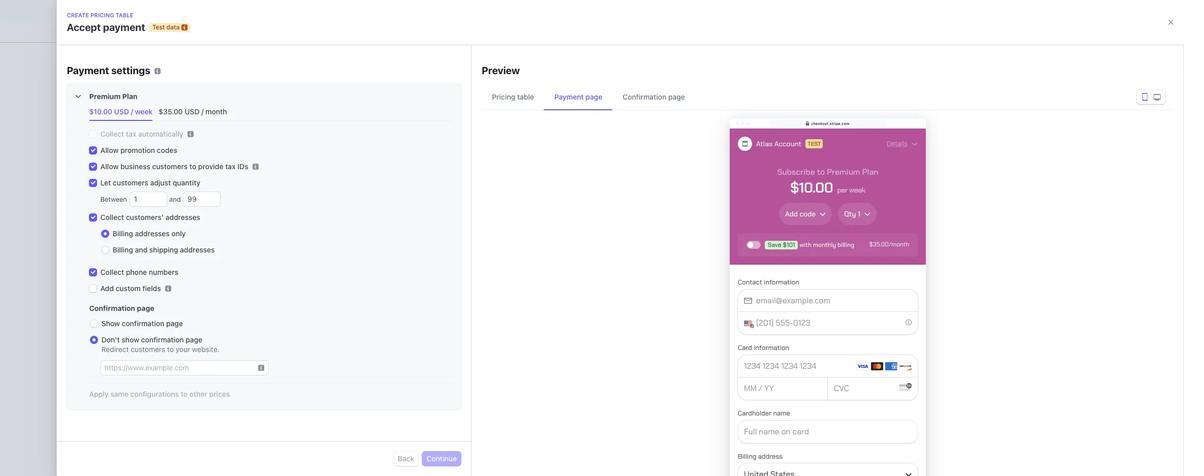 Task type: describe. For each thing, give the bounding box(es) containing it.
premium plan
[[89, 92, 138, 101]]

don't show confirmation page redirect customers to your website.
[[101, 335, 219, 354]]

prices for product premium plan tab list
[[85, 103, 453, 121]]

confirmation page inside button
[[623, 92, 685, 101]]

1 vertical spatial confirmation page
[[89, 304, 154, 313]]

shipping
[[149, 245, 178, 254]]

custom
[[116, 284, 141, 293]]

payment for payment settings
[[67, 65, 109, 76]]

1 vertical spatial customers
[[113, 178, 148, 187]]

allow promotion codes
[[100, 146, 177, 154]]

automatically
[[138, 130, 183, 138]]

to inside don't show confirmation page redirect customers to your website.
[[167, 345, 174, 354]]

page inside don't show confirmation page redirect customers to your website.
[[186, 335, 202, 344]]

0 horizontal spatial table
[[116, 12, 133, 18]]

payment page button
[[544, 84, 612, 110]]

test
[[152, 23, 165, 31]]

back
[[398, 454, 414, 463]]

$10.00 usd / week
[[89, 107, 152, 116]]

week
[[135, 107, 152, 116]]

allow for allow promotion codes
[[100, 146, 119, 154]]

billing and shipping addresses
[[113, 245, 215, 254]]

0 horizontal spatial tax
[[126, 130, 136, 138]]

between
[[100, 195, 129, 203]]

redirect
[[101, 345, 129, 354]]

accept payment
[[67, 21, 145, 33]]

collect for collect phone numbers
[[100, 268, 124, 276]]

tab list containing pricing table
[[482, 84, 1173, 110]]

$10.00
[[89, 107, 112, 116]]

confirmation inside don't show confirmation page redirect customers to your website.
[[141, 335, 184, 344]]

/ for month
[[201, 107, 204, 116]]

0 vertical spatial to
[[189, 162, 196, 171]]

show confirmation page
[[101, 319, 183, 328]]

add
[[100, 284, 114, 293]]

data
[[593, 43, 606, 49]]

table inside pricing table button
[[517, 92, 534, 101]]

collect phone numbers
[[100, 268, 178, 276]]

collect for collect customers' addresses
[[100, 213, 124, 222]]

phone
[[126, 268, 147, 276]]

allow for allow business customers to provide tax ids
[[100, 162, 119, 171]]

payment page
[[554, 92, 602, 101]]

0 vertical spatial customers
[[152, 162, 188, 171]]

usd for $10.00
[[114, 107, 129, 116]]

page inside button
[[668, 92, 685, 101]]

usd for $35.00
[[185, 107, 200, 116]]

continue
[[426, 454, 457, 463]]

your
[[176, 345, 190, 354]]

only
[[171, 229, 186, 238]]

payment settings
[[67, 65, 150, 76]]

2 vertical spatial addresses
[[180, 245, 215, 254]]

quantity
[[173, 178, 200, 187]]

collect for collect tax automatically
[[100, 130, 124, 138]]

let customers adjust quantity
[[100, 178, 200, 187]]

settings
[[111, 65, 150, 76]]

pricing table button
[[482, 84, 544, 110]]

1 vertical spatial and
[[135, 245, 147, 254]]

0 vertical spatial addresses
[[165, 213, 200, 222]]

let
[[100, 178, 111, 187]]

preview
[[482, 65, 520, 76]]

0 vertical spatial confirmation
[[122, 319, 164, 328]]

add custom fields
[[100, 284, 161, 293]]

codes
[[157, 146, 177, 154]]

checkout.stripe.com
[[811, 121, 849, 125]]

$35.00
[[159, 107, 183, 116]]

https://www.example.com text field
[[100, 361, 258, 375]]

allow business customers to provide tax ids
[[100, 162, 248, 171]]



Task type: vqa. For each thing, say whether or not it's contained in the screenshot.
OPTIONAL
no



Task type: locate. For each thing, give the bounding box(es) containing it.
1 horizontal spatial /
[[201, 107, 204, 116]]

customers inside don't show confirmation page redirect customers to your website.
[[131, 345, 165, 354]]

confirmation
[[122, 319, 164, 328], [141, 335, 184, 344]]

payment inside payment page 'button'
[[554, 92, 584, 101]]

$35.00 usd / month
[[159, 107, 227, 116]]

$35.00 usd / month button
[[155, 103, 233, 121]]

confirmation
[[623, 92, 666, 101], [89, 304, 135, 313]]

customers down business
[[113, 178, 148, 187]]

2 allow from the top
[[100, 162, 119, 171]]

customers down show
[[131, 345, 165, 354]]

test data
[[578, 43, 606, 49]]

ids
[[237, 162, 248, 171]]

create
[[67, 12, 89, 18]]

adjust
[[150, 178, 171, 187]]

1 vertical spatial billing
[[113, 245, 133, 254]]

to
[[189, 162, 196, 171], [167, 345, 174, 354]]

pricing
[[492, 92, 515, 101]]

website.
[[192, 345, 219, 354]]

1 vertical spatial confirmation
[[141, 335, 184, 344]]

/ left month
[[201, 107, 204, 116]]

back button
[[394, 452, 418, 466]]

table right 'pricing'
[[517, 92, 534, 101]]

billing up phone
[[113, 245, 133, 254]]

previous button
[[919, 393, 954, 405]]

premium plan button
[[75, 92, 453, 103]]

show
[[101, 319, 120, 328]]

1 usd from the left
[[114, 107, 129, 116]]

2 vertical spatial collect
[[100, 268, 124, 276]]

test data
[[152, 23, 179, 31]]

2 usd from the left
[[185, 107, 200, 116]]

1 billing from the top
[[113, 229, 133, 238]]

billing down customers'
[[113, 229, 133, 238]]

1 allow from the top
[[100, 146, 119, 154]]

0 vertical spatial table
[[116, 12, 133, 18]]

3 collect from the top
[[100, 268, 124, 276]]

1 horizontal spatial to
[[189, 162, 196, 171]]

2 collect from the top
[[100, 213, 124, 222]]

allow
[[100, 146, 119, 154], [100, 162, 119, 171]]

month
[[205, 107, 227, 116]]

0 horizontal spatial to
[[167, 345, 174, 354]]

customers'
[[126, 213, 164, 222]]

addresses up only
[[165, 213, 200, 222]]

1 / from the left
[[131, 107, 133, 116]]

/ left week
[[131, 107, 133, 116]]

/
[[131, 107, 133, 116], [201, 107, 204, 116]]

addresses down only
[[180, 245, 215, 254]]

accept
[[67, 21, 101, 33]]

create pricing table
[[67, 12, 133, 18]]

billing for billing and shipping addresses
[[113, 245, 133, 254]]

collect up add
[[100, 268, 124, 276]]

table up payment
[[116, 12, 133, 18]]

0 horizontal spatial and
[[135, 245, 147, 254]]

and
[[167, 195, 183, 203], [135, 245, 147, 254]]

pricing table
[[492, 92, 534, 101]]

1 collect from the top
[[100, 130, 124, 138]]

1 vertical spatial table
[[517, 92, 534, 101]]

1 horizontal spatial and
[[167, 195, 183, 203]]

fields
[[143, 284, 161, 293]]

and down quantity
[[167, 195, 183, 203]]

1 vertical spatial collect
[[100, 213, 124, 222]]

payment for payment page
[[554, 92, 584, 101]]

don't
[[101, 335, 120, 344]]

collect
[[100, 130, 124, 138], [100, 213, 124, 222], [100, 268, 124, 276]]

1 horizontal spatial confirmation page
[[623, 92, 685, 101]]

show
[[122, 335, 139, 344]]

addresses
[[165, 213, 200, 222], [135, 229, 170, 238], [180, 245, 215, 254]]

1 horizontal spatial confirmation
[[623, 92, 666, 101]]

billing addresses only
[[113, 229, 186, 238]]

0 horizontal spatial confirmation
[[89, 304, 135, 313]]

to up quantity
[[189, 162, 196, 171]]

customers
[[152, 162, 188, 171], [113, 178, 148, 187], [131, 345, 165, 354]]

1 vertical spatial payment
[[554, 92, 584, 101]]

confirmation page button
[[612, 84, 695, 110]]

table
[[116, 12, 133, 18], [517, 92, 534, 101]]

allow left promotion
[[100, 146, 119, 154]]

confirmation up show
[[122, 319, 164, 328]]

page inside 'button'
[[586, 92, 602, 101]]

confirmation page
[[623, 92, 685, 101], [89, 304, 154, 313]]

0 horizontal spatial /
[[131, 107, 133, 116]]

pricing
[[90, 12, 114, 18]]

1 vertical spatial allow
[[100, 162, 119, 171]]

payment
[[103, 21, 145, 33]]

0 horizontal spatial confirmation page
[[89, 304, 154, 313]]

page
[[586, 92, 602, 101], [668, 92, 685, 101], [137, 304, 154, 313], [166, 319, 183, 328], [186, 335, 202, 344]]

confirmation up the your
[[141, 335, 184, 344]]

collect tax automatically
[[100, 130, 183, 138]]

0 vertical spatial collect
[[100, 130, 124, 138]]

collect down between
[[100, 213, 124, 222]]

usd
[[114, 107, 129, 116], [185, 107, 200, 116]]

1 vertical spatial confirmation
[[89, 304, 135, 313]]

0 vertical spatial confirmation
[[623, 92, 666, 101]]

2 billing from the top
[[113, 245, 133, 254]]

customers down codes
[[152, 162, 188, 171]]

confirmation inside button
[[623, 92, 666, 101]]

allow up let
[[100, 162, 119, 171]]

continue button
[[422, 452, 461, 466]]

usd down premium plan
[[114, 107, 129, 116]]

1 horizontal spatial tax
[[225, 162, 236, 171]]

0 vertical spatial billing
[[113, 229, 133, 238]]

numbers
[[149, 268, 178, 276]]

tax left ids
[[225, 162, 236, 171]]

previous
[[923, 395, 950, 403]]

billing for billing addresses only
[[113, 229, 133, 238]]

2 vertical spatial customers
[[131, 345, 165, 354]]

business
[[120, 162, 150, 171]]

premium
[[89, 92, 120, 101]]

1 vertical spatial to
[[167, 345, 174, 354]]

0 horizontal spatial usd
[[114, 107, 129, 116]]

Maximum quantity text field
[[184, 192, 220, 206]]

$10.00 usd / week button
[[85, 103, 159, 121]]

0 vertical spatial tax
[[126, 130, 136, 138]]

promotion
[[120, 146, 155, 154]]

provide
[[198, 162, 223, 171]]

1 horizontal spatial usd
[[185, 107, 200, 116]]

tax
[[126, 130, 136, 138], [225, 162, 236, 171]]

billing
[[113, 229, 133, 238], [113, 245, 133, 254]]

2 / from the left
[[201, 107, 204, 116]]

1 horizontal spatial table
[[517, 92, 534, 101]]

test
[[578, 43, 591, 49]]

tab list
[[482, 84, 1173, 110]]

0 vertical spatial and
[[167, 195, 183, 203]]

1 vertical spatial tax
[[225, 162, 236, 171]]

usd right $35.00 on the left of page
[[185, 107, 200, 116]]

/ for week
[[131, 107, 133, 116]]

tax up promotion
[[126, 130, 136, 138]]

collect down $10.00 usd / week
[[100, 130, 124, 138]]

0 horizontal spatial payment
[[67, 65, 109, 76]]

Minimum quantity text field
[[130, 192, 166, 206]]

payment
[[67, 65, 109, 76], [554, 92, 584, 101]]

0 vertical spatial allow
[[100, 146, 119, 154]]

1 horizontal spatial payment
[[554, 92, 584, 101]]

addresses down collect customers' addresses
[[135, 229, 170, 238]]

plan
[[122, 92, 138, 101]]

1 vertical spatial addresses
[[135, 229, 170, 238]]

0 vertical spatial confirmation page
[[623, 92, 685, 101]]

to left the your
[[167, 345, 174, 354]]

0 vertical spatial payment
[[67, 65, 109, 76]]

data
[[166, 23, 179, 31]]

collect customers' addresses
[[100, 213, 200, 222]]

and down billing addresses only at left top
[[135, 245, 147, 254]]



